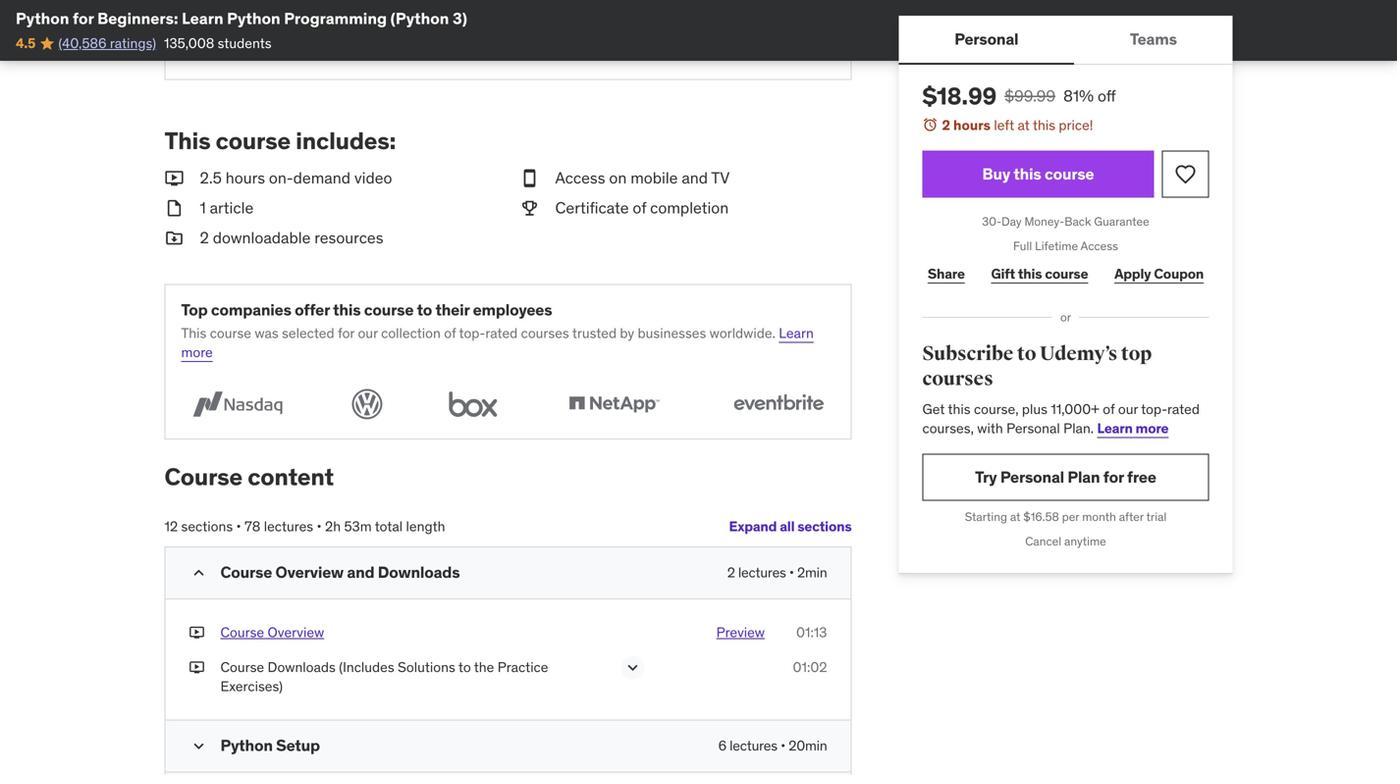 Task type: vqa. For each thing, say whether or not it's contained in the screenshot.
businesses
yes



Task type: locate. For each thing, give the bounding box(es) containing it.
1 horizontal spatial learn more
[[1097, 420, 1169, 437]]

0 vertical spatial learn more
[[181, 324, 814, 361]]

mac,
[[260, 41, 289, 59]]

to up collection on the left top of the page
[[417, 300, 432, 320]]

and down 2h 53m
[[347, 563, 375, 583]]

sections inside expand all sections "dropdown button"
[[798, 518, 852, 536]]

downloads down 'course overview' button
[[268, 659, 336, 677]]

overview down 12 sections • 78 lectures • 2h 53m total length
[[275, 563, 344, 583]]

this for this course was selected for our collection of top-rated courses trusted by businesses worldwide.
[[181, 324, 207, 342]]

1 vertical spatial more
[[1136, 420, 1169, 437]]

0 horizontal spatial learn more link
[[181, 324, 814, 361]]

this inside get this course, plus 11,000+ of our top-rated courses, with personal plan.
[[948, 400, 971, 418]]

netapp image
[[558, 386, 671, 423]]

to left udemy's at the right of page
[[1017, 342, 1036, 366]]

top- inside get this course, plus 11,000+ of our top-rated courses, with personal plan.
[[1141, 400, 1168, 418]]

1 vertical spatial learn more link
[[1097, 420, 1169, 437]]

this inside buy this course button
[[1014, 164, 1041, 184]]

0 vertical spatial xsmall image
[[189, 21, 205, 40]]

learn inside learn more
[[779, 324, 814, 342]]

eventbrite image
[[722, 386, 835, 423]]

•
[[236, 518, 241, 536], [317, 518, 322, 536], [789, 564, 794, 582], [781, 738, 786, 755]]

rated inside get this course, plus 11,000+ of our top-rated courses, with personal plan.
[[1168, 400, 1200, 418]]

small image
[[520, 197, 540, 219], [164, 227, 184, 249]]

0 vertical spatial lectures
[[264, 518, 313, 536]]

lectures for overview
[[738, 564, 786, 582]]

this up courses,
[[948, 400, 971, 418]]

rated
[[485, 324, 518, 342], [1168, 400, 1200, 418]]

this
[[164, 126, 211, 156], [181, 324, 207, 342]]

our down top companies offer this course to their employees
[[358, 324, 378, 342]]

1 xsmall image from the top
[[189, 21, 205, 40]]

1 vertical spatial downloads
[[268, 659, 336, 677]]

overview up exercises) at the left bottom of the page
[[268, 624, 324, 642]]

to left the
[[458, 659, 471, 677]]

and left unix
[[292, 41, 315, 59]]

this down top
[[181, 324, 207, 342]]

course,
[[974, 400, 1019, 418]]

2 horizontal spatial 2
[[942, 116, 950, 134]]

hours for 2.5
[[226, 168, 265, 188]]

1 horizontal spatial rated
[[1168, 400, 1200, 418]]

1 vertical spatial learn more
[[1097, 420, 1169, 437]]

money-
[[1025, 214, 1065, 229]]

2 vertical spatial and
[[347, 563, 375, 583]]

to inside course downloads (includes solutions to the practice exercises)
[[458, 659, 471, 677]]

1 horizontal spatial on
[[609, 168, 627, 188]]

courses down subscribe at the right top of the page
[[923, 367, 993, 391]]

1
[[200, 198, 206, 218]]

mobile
[[631, 168, 678, 188]]

1 horizontal spatial of
[[633, 198, 646, 218]]

0 horizontal spatial 2
[[200, 228, 209, 248]]

course up 'on-'
[[216, 126, 291, 156]]

lectures right 78
[[264, 518, 313, 536]]

this
[[1033, 116, 1056, 134], [1014, 164, 1041, 184], [1018, 265, 1042, 283], [333, 300, 361, 320], [948, 400, 971, 418]]

0 vertical spatial to
[[417, 300, 432, 320]]

xsmall image
[[189, 21, 205, 40], [189, 623, 205, 643], [189, 658, 205, 678]]

1 horizontal spatial access
[[1081, 239, 1118, 254]]

0 horizontal spatial sections
[[181, 518, 233, 536]]

video
[[354, 168, 392, 188]]

at
[[1018, 116, 1030, 134], [1010, 510, 1021, 525]]

course inside course downloads (includes solutions to the practice exercises)
[[220, 659, 264, 677]]

at right left
[[1018, 116, 1030, 134]]

python up mac,
[[257, 22, 300, 39]]

• left 2min
[[789, 564, 794, 582]]

of
[[633, 198, 646, 218], [444, 324, 456, 342], [1103, 400, 1115, 418]]

2min
[[797, 564, 827, 582]]

course
[[164, 463, 243, 492], [220, 563, 272, 583], [220, 624, 264, 642], [220, 659, 264, 677]]

2 vertical spatial of
[[1103, 400, 1115, 418]]

course for course overview and downloads
[[220, 563, 272, 583]]

(40,586
[[58, 34, 107, 52]]

0 horizontal spatial downloads
[[268, 659, 336, 677]]

overview for course overview and downloads
[[275, 563, 344, 583]]

hours
[[954, 116, 991, 134], [226, 168, 265, 188]]

$16.58
[[1023, 510, 1059, 525]]

write python programs that can be used on linux, mac, and unix operating systems.
[[220, 22, 486, 59]]

personal
[[955, 29, 1019, 49], [1007, 420, 1060, 437], [1000, 467, 1064, 487]]

of down "their"
[[444, 324, 456, 342]]

lectures for setup
[[730, 738, 778, 755]]

0 vertical spatial learn more link
[[181, 324, 814, 361]]

11,000+
[[1051, 400, 1100, 418]]

small image for 2.5 hours on-demand video
[[164, 167, 184, 189]]

starting
[[965, 510, 1007, 525]]

1 vertical spatial hours
[[226, 168, 265, 188]]

learn more link for subscribe to udemy's top courses
[[1097, 420, 1169, 437]]

0 horizontal spatial of
[[444, 324, 456, 342]]

course overview and downloads
[[220, 563, 460, 583]]

1 horizontal spatial for
[[338, 324, 355, 342]]

and left tv
[[682, 168, 708, 188]]

20min
[[789, 738, 827, 755]]

lectures
[[264, 518, 313, 536], [738, 564, 786, 582], [730, 738, 778, 755]]

personal button
[[899, 16, 1074, 63]]

1 horizontal spatial and
[[347, 563, 375, 583]]

top- down "their"
[[459, 324, 485, 342]]

0 vertical spatial overview
[[275, 563, 344, 583]]

1 vertical spatial this
[[181, 324, 207, 342]]

small image left certificate
[[520, 197, 540, 219]]

2 vertical spatial learn
[[1097, 420, 1133, 437]]

systems.
[[412, 41, 465, 59]]

this for get
[[948, 400, 971, 418]]

2 horizontal spatial to
[[1017, 342, 1036, 366]]

learn more link down employees
[[181, 324, 814, 361]]

offer
[[295, 300, 330, 320]]

2.5
[[200, 168, 222, 188]]

overview inside 'course overview' button
[[268, 624, 324, 642]]

this for gift
[[1018, 265, 1042, 283]]

1 horizontal spatial more
[[1136, 420, 1169, 437]]

includes:
[[296, 126, 396, 156]]

on right 3)
[[471, 22, 486, 39]]

expand
[[729, 518, 777, 536]]

1 vertical spatial overview
[[268, 624, 324, 642]]

2 for 2 hours left at this price!
[[942, 116, 950, 134]]

small image for certificate
[[520, 197, 540, 219]]

top- down top
[[1141, 400, 1168, 418]]

small image
[[164, 167, 184, 189], [520, 167, 540, 189], [164, 197, 184, 219], [189, 564, 209, 583], [189, 737, 209, 757]]

1 vertical spatial lectures
[[738, 564, 786, 582]]

course inside button
[[220, 624, 264, 642]]

tab list
[[899, 16, 1233, 65]]

2
[[942, 116, 950, 134], [200, 228, 209, 248], [727, 564, 735, 582]]

anytime
[[1064, 534, 1106, 549]]

hours down $18.99 at the right of the page
[[954, 116, 991, 134]]

personal inside get this course, plus 11,000+ of our top-rated courses, with personal plan.
[[1007, 420, 1060, 437]]

to
[[417, 300, 432, 320], [1017, 342, 1036, 366], [458, 659, 471, 677]]

2 horizontal spatial learn
[[1097, 420, 1133, 437]]

small image for 1 article
[[164, 197, 184, 219]]

0 horizontal spatial access
[[555, 168, 605, 188]]

0 horizontal spatial top-
[[459, 324, 485, 342]]

1 vertical spatial to
[[1017, 342, 1036, 366]]

personal up $18.99 at the right of the page
[[955, 29, 1019, 49]]

of down "access on mobile and tv"
[[633, 198, 646, 218]]

python
[[16, 8, 69, 28], [227, 8, 280, 28], [257, 22, 300, 39], [220, 736, 273, 756]]

1 horizontal spatial our
[[1118, 400, 1138, 418]]

apply
[[1115, 265, 1151, 283]]

• for 12 sections • 78 lectures • 2h 53m total length
[[236, 518, 241, 536]]

30-day money-back guarantee full lifetime access
[[982, 214, 1150, 254]]

learn more for top companies offer this course to their employees
[[181, 324, 814, 361]]

0 vertical spatial and
[[292, 41, 315, 59]]

top
[[1121, 342, 1152, 366]]

at left "$16.58"
[[1010, 510, 1021, 525]]

2 vertical spatial xsmall image
[[189, 658, 205, 678]]

personal up "$16.58"
[[1000, 467, 1064, 487]]

setup
[[276, 736, 320, 756]]

learn right the "worldwide."
[[779, 324, 814, 342]]

1 vertical spatial xsmall image
[[189, 623, 205, 643]]

sections
[[798, 518, 852, 536], [181, 518, 233, 536]]

1 horizontal spatial learn
[[779, 324, 814, 342]]

by
[[620, 324, 634, 342]]

12 sections • 78 lectures • 2h 53m total length
[[164, 518, 445, 536]]

students
[[218, 34, 272, 52]]

course for course downloads (includes solutions to the practice exercises)
[[220, 659, 264, 677]]

box image
[[440, 386, 506, 423]]

1 vertical spatial personal
[[1007, 420, 1060, 437]]

0 horizontal spatial learn
[[182, 8, 224, 28]]

learn more link up free
[[1097, 420, 1169, 437]]

access up certificate
[[555, 168, 605, 188]]

this up '2.5'
[[164, 126, 211, 156]]

0 horizontal spatial and
[[292, 41, 315, 59]]

0 vertical spatial 2
[[942, 116, 950, 134]]

this right buy
[[1014, 164, 1041, 184]]

1 vertical spatial of
[[444, 324, 456, 342]]

learn up 135,008
[[182, 8, 224, 28]]

1 horizontal spatial top-
[[1141, 400, 1168, 418]]

personal down plus
[[1007, 420, 1060, 437]]

python up students
[[227, 8, 280, 28]]

0 horizontal spatial to
[[417, 300, 432, 320]]

plan
[[1068, 467, 1100, 487]]

of right '11,000+'
[[1103, 400, 1115, 418]]

1 vertical spatial rated
[[1168, 400, 1200, 418]]

this inside gift this course link
[[1018, 265, 1042, 283]]

sections right all
[[798, 518, 852, 536]]

0 vertical spatial hours
[[954, 116, 991, 134]]

1 horizontal spatial downloads
[[378, 563, 460, 583]]

0 vertical spatial this
[[164, 126, 211, 156]]

left
[[994, 116, 1014, 134]]

lectures right 6
[[730, 738, 778, 755]]

0 vertical spatial personal
[[955, 29, 1019, 49]]

python for beginners: learn python programming (python 3)
[[16, 8, 467, 28]]

learn more
[[181, 324, 814, 361], [1097, 420, 1169, 437]]

1 horizontal spatial learn more link
[[1097, 420, 1169, 437]]

month
[[1082, 510, 1116, 525]]

this right gift
[[1018, 265, 1042, 283]]

for left free
[[1103, 467, 1124, 487]]

for up (40,586
[[73, 8, 94, 28]]

• for 2 lectures • 2min
[[789, 564, 794, 582]]

2 vertical spatial to
[[458, 659, 471, 677]]

2 horizontal spatial for
[[1103, 467, 1124, 487]]

0 vertical spatial small image
[[520, 197, 540, 219]]

0 horizontal spatial our
[[358, 324, 378, 342]]

wishlist image
[[1174, 163, 1198, 186]]

0 horizontal spatial on
[[471, 22, 486, 39]]

0 vertical spatial more
[[181, 344, 213, 361]]

1 vertical spatial learn
[[779, 324, 814, 342]]

more down top
[[181, 344, 213, 361]]

top-
[[459, 324, 485, 342], [1141, 400, 1168, 418]]

3 xsmall image from the top
[[189, 658, 205, 678]]

downloads down length
[[378, 563, 460, 583]]

2 vertical spatial for
[[1103, 467, 1124, 487]]

length
[[406, 518, 445, 536]]

beginners:
[[97, 8, 178, 28]]

1 sections from the left
[[798, 518, 852, 536]]

sections right 12
[[181, 518, 233, 536]]

2h 53m
[[325, 518, 372, 536]]

2 sections from the left
[[181, 518, 233, 536]]

lectures down expand
[[738, 564, 786, 582]]

course overview
[[220, 624, 324, 642]]

1 vertical spatial at
[[1010, 510, 1021, 525]]

courses down employees
[[521, 324, 569, 342]]

small image up top
[[164, 227, 184, 249]]

on left mobile
[[609, 168, 627, 188]]

2 vertical spatial lectures
[[730, 738, 778, 755]]

1 horizontal spatial courses
[[923, 367, 993, 391]]

1 vertical spatial 2
[[200, 228, 209, 248]]

exercises)
[[220, 678, 283, 696]]

0 vertical spatial for
[[73, 8, 94, 28]]

access down back on the top right
[[1081, 239, 1118, 254]]

0 vertical spatial learn
[[182, 8, 224, 28]]

off
[[1098, 86, 1116, 106]]

learn more up free
[[1097, 420, 1169, 437]]

lifetime
[[1035, 239, 1078, 254]]

tv
[[711, 168, 730, 188]]

0 horizontal spatial courses
[[521, 324, 569, 342]]

• left 78
[[236, 518, 241, 536]]

be
[[419, 22, 434, 39]]

resources
[[314, 228, 383, 248]]

• left 20min
[[781, 738, 786, 755]]

2 vertical spatial 2
[[727, 564, 735, 582]]

downloads
[[378, 563, 460, 583], [268, 659, 336, 677]]

1 horizontal spatial sections
[[798, 518, 852, 536]]

1 horizontal spatial 2
[[727, 564, 735, 582]]

0 horizontal spatial small image
[[164, 227, 184, 249]]

course up back on the top right
[[1045, 164, 1094, 184]]

this for this course includes:
[[164, 126, 211, 156]]

1 vertical spatial our
[[1118, 400, 1138, 418]]

1 vertical spatial small image
[[164, 227, 184, 249]]

apply coupon
[[1115, 265, 1204, 283]]

2 down expand
[[727, 564, 735, 582]]

small image for 2
[[164, 227, 184, 249]]

more up free
[[1136, 420, 1169, 437]]

our right '11,000+'
[[1118, 400, 1138, 418]]

gift this course
[[991, 265, 1088, 283]]

hours up article
[[226, 168, 265, 188]]

gift this course link
[[986, 255, 1094, 294]]

1 horizontal spatial to
[[458, 659, 471, 677]]

learn more down employees
[[181, 324, 814, 361]]

1 vertical spatial access
[[1081, 239, 1118, 254]]

plan.
[[1064, 420, 1094, 437]]

2 vertical spatial personal
[[1000, 467, 1064, 487]]

1 vertical spatial and
[[682, 168, 708, 188]]

course overview button
[[220, 623, 324, 643]]

1 vertical spatial top-
[[1141, 400, 1168, 418]]

courses
[[521, 324, 569, 342], [923, 367, 993, 391]]

1 horizontal spatial hours
[[954, 116, 991, 134]]

0 vertical spatial access
[[555, 168, 605, 188]]

0 horizontal spatial more
[[181, 344, 213, 361]]

linux,
[[220, 41, 257, 59]]

1 horizontal spatial small image
[[520, 197, 540, 219]]

2 horizontal spatial and
[[682, 168, 708, 188]]

0 horizontal spatial hours
[[226, 168, 265, 188]]

our inside get this course, plus 11,000+ of our top-rated courses, with personal plan.
[[1118, 400, 1138, 418]]

0 horizontal spatial learn more
[[181, 324, 814, 361]]

apply coupon button
[[1109, 255, 1209, 294]]

0 vertical spatial our
[[358, 324, 378, 342]]

2 horizontal spatial of
[[1103, 400, 1115, 418]]

2 down 1
[[200, 228, 209, 248]]

1 vertical spatial courses
[[923, 367, 993, 391]]

collection
[[381, 324, 441, 342]]

coupon
[[1154, 265, 1204, 283]]

after
[[1119, 510, 1144, 525]]

learn right plan.
[[1097, 420, 1133, 437]]

for down top companies offer this course to their employees
[[338, 324, 355, 342]]

can
[[393, 22, 415, 39]]

2 right alarm icon
[[942, 116, 950, 134]]

used
[[438, 22, 467, 39]]

write
[[220, 22, 253, 39]]

0 vertical spatial on
[[471, 22, 486, 39]]



Task type: describe. For each thing, give the bounding box(es) containing it.
try
[[975, 467, 997, 487]]

try personal plan for free
[[975, 467, 1157, 487]]

downloads inside course downloads (includes solutions to the practice exercises)
[[268, 659, 336, 677]]

tab list containing personal
[[899, 16, 1233, 65]]

get
[[923, 400, 945, 418]]

was
[[255, 324, 279, 342]]

per
[[1062, 510, 1079, 525]]

try personal plan for free link
[[923, 454, 1209, 501]]

certificate
[[555, 198, 629, 218]]

0 vertical spatial top-
[[459, 324, 485, 342]]

2 downloadable resources
[[200, 228, 383, 248]]

30-
[[982, 214, 1002, 229]]

78
[[245, 518, 261, 536]]

that
[[365, 22, 390, 39]]

with
[[977, 420, 1003, 437]]

access on mobile and tv
[[555, 168, 730, 188]]

total
[[375, 518, 403, 536]]

solutions
[[398, 659, 455, 677]]

show lecture description image
[[623, 658, 643, 678]]

on inside write python programs that can be used on linux, mac, and unix operating systems.
[[471, 22, 486, 39]]

subscribe to udemy's top courses
[[923, 342, 1152, 391]]

price!
[[1059, 116, 1093, 134]]

companies
[[211, 300, 291, 320]]

6 lectures • 20min
[[718, 738, 827, 755]]

(includes
[[339, 659, 394, 677]]

cancel
[[1025, 534, 1062, 549]]

subscribe
[[923, 342, 1014, 366]]

course down companies
[[210, 324, 251, 342]]

course for course overview
[[220, 624, 264, 642]]

(python
[[390, 8, 449, 28]]

buy this course
[[982, 164, 1094, 184]]

share
[[928, 265, 965, 283]]

this left price!
[[1033, 116, 1056, 134]]

learn for subscribe
[[1097, 420, 1133, 437]]

2.5 hours on-demand video
[[200, 168, 392, 188]]

python setup
[[220, 736, 320, 756]]

teams
[[1130, 29, 1177, 49]]

buy this course button
[[923, 151, 1154, 198]]

0 vertical spatial at
[[1018, 116, 1030, 134]]

12
[[164, 518, 178, 536]]

course down lifetime
[[1045, 265, 1088, 283]]

on-
[[269, 168, 293, 188]]

demand
[[293, 168, 351, 188]]

volkswagen image
[[346, 386, 389, 423]]

this course includes:
[[164, 126, 396, 156]]

01:02
[[793, 659, 827, 677]]

back
[[1065, 214, 1091, 229]]

more for top companies offer this course to their employees
[[181, 344, 213, 361]]

1 vertical spatial on
[[609, 168, 627, 188]]

course for course content
[[164, 463, 243, 492]]

81%
[[1064, 86, 1094, 106]]

plus
[[1022, 400, 1048, 418]]

unix
[[319, 41, 346, 59]]

certificate of completion
[[555, 198, 729, 218]]

hours for 2
[[954, 116, 991, 134]]

learn more for subscribe to udemy's top courses
[[1097, 420, 1169, 437]]

learn more link for top companies offer this course to their employees
[[181, 324, 814, 361]]

gift
[[991, 265, 1015, 283]]

2 for 2 downloadable resources
[[200, 228, 209, 248]]

3)
[[453, 8, 467, 28]]

alarm image
[[923, 117, 938, 133]]

• for 6 lectures • 20min
[[781, 738, 786, 755]]

this for buy
[[1014, 164, 1041, 184]]

udemy's
[[1040, 342, 1118, 366]]

overview for course overview
[[268, 624, 324, 642]]

teams button
[[1074, 16, 1233, 63]]

0 horizontal spatial rated
[[485, 324, 518, 342]]

this course was selected for our collection of top-rated courses trusted by businesses worldwide.
[[181, 324, 776, 342]]

completion
[[650, 198, 729, 218]]

top
[[181, 300, 208, 320]]

personal inside button
[[955, 29, 1019, 49]]

article
[[210, 198, 254, 218]]

0 vertical spatial downloads
[[378, 563, 460, 583]]

0 horizontal spatial for
[[73, 8, 94, 28]]

2 for 2 lectures • 2min
[[727, 564, 735, 582]]

buy
[[982, 164, 1010, 184]]

more for subscribe to udemy's top courses
[[1136, 420, 1169, 437]]

day
[[1002, 214, 1022, 229]]

nasdaq image
[[181, 386, 294, 423]]

their
[[435, 300, 470, 320]]

01:13
[[796, 624, 827, 642]]

courses,
[[923, 420, 974, 437]]

$99.99
[[1005, 86, 1056, 106]]

python left the setup
[[220, 736, 273, 756]]

ratings)
[[110, 34, 156, 52]]

full
[[1013, 239, 1032, 254]]

operating
[[349, 41, 408, 59]]

get this course, plus 11,000+ of our top-rated courses, with personal plan.
[[923, 400, 1200, 437]]

135,008 students
[[164, 34, 272, 52]]

top companies offer this course to their employees
[[181, 300, 552, 320]]

0 vertical spatial courses
[[521, 324, 569, 342]]

programs
[[303, 22, 362, 39]]

this right the 'offer'
[[333, 300, 361, 320]]

course up collection on the left top of the page
[[364, 300, 414, 320]]

python up 4.5
[[16, 8, 69, 28]]

expand all sections
[[729, 518, 852, 536]]

to inside subscribe to udemy's top courses
[[1017, 342, 1036, 366]]

access inside 30-day money-back guarantee full lifetime access
[[1081, 239, 1118, 254]]

0 vertical spatial of
[[633, 198, 646, 218]]

$18.99
[[923, 82, 997, 111]]

1 vertical spatial for
[[338, 324, 355, 342]]

of inside get this course, plus 11,000+ of our top-rated courses, with personal plan.
[[1103, 400, 1115, 418]]

• left 2h 53m
[[317, 518, 322, 536]]

expand all sections button
[[729, 508, 852, 547]]

guarantee
[[1094, 214, 1150, 229]]

course inside button
[[1045, 164, 1094, 184]]

135,008
[[164, 34, 214, 52]]

at inside starting at $16.58 per month after trial cancel anytime
[[1010, 510, 1021, 525]]

small image for access on mobile and tv
[[520, 167, 540, 189]]

2 xsmall image from the top
[[189, 623, 205, 643]]

python inside write python programs that can be used on linux, mac, and unix operating systems.
[[257, 22, 300, 39]]

and inside write python programs that can be used on linux, mac, and unix operating systems.
[[292, 41, 315, 59]]

courses inside subscribe to udemy's top courses
[[923, 367, 993, 391]]

2 hours left at this price!
[[942, 116, 1093, 134]]

employees
[[473, 300, 552, 320]]

1 article
[[200, 198, 254, 218]]

$18.99 $99.99 81% off
[[923, 82, 1116, 111]]

learn for top
[[779, 324, 814, 342]]



